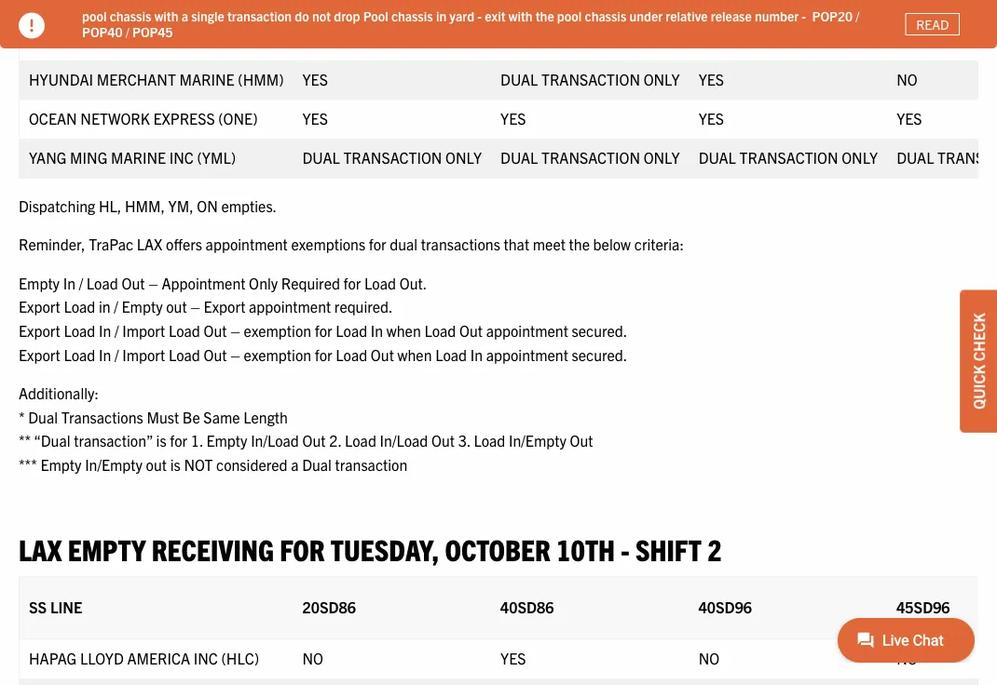 Task type: vqa. For each thing, say whether or not it's contained in the screenshot.
2nd with from right
yes



Task type: describe. For each thing, give the bounding box(es) containing it.
tuesday,
[[331, 531, 439, 568]]

pool
[[363, 8, 388, 24]]

1 import from the top
[[122, 322, 165, 340]]

marine for ming
[[111, 148, 166, 167]]

(one)
[[218, 109, 258, 128]]

1 horizontal spatial lax
[[137, 235, 163, 254]]

40sd96
[[699, 599, 752, 617]]

1 exemption from the top
[[244, 322, 311, 340]]

ss
[[29, 599, 47, 617]]

empty
[[68, 531, 146, 568]]

lax empty receiving           for tuesday, october 10th              - shift 2
[[19, 531, 722, 568]]

trapac
[[89, 235, 133, 254]]

under
[[629, 8, 663, 24]]

2 chassis from the left
[[391, 8, 433, 24]]

release
[[711, 8, 752, 24]]

1 vertical spatial the
[[569, 235, 590, 254]]

solid image
[[19, 13, 45, 39]]

hmm,
[[125, 196, 165, 215]]

considered
[[216, 456, 287, 474]]

yang ming marine inc (yml)
[[29, 148, 236, 167]]

for
[[280, 531, 325, 568]]

marine for merchant
[[179, 70, 234, 89]]

out inside empty in / load out – appointment only required for load out. export load in / empty out – export appointment required. export load in / import load out – exemption for load in when load out appointment secured. export load in / import load out – exemption for load out when load in appointment secured.
[[166, 298, 187, 316]]

1 vertical spatial dual
[[302, 456, 332, 474]]

a inside additionally: * dual transactions must be same length ** "dual transaction" is for 1. empty in/load out 2. load in/load out 3. load in/empty out *** empty in/empty out is not considered a dual transaction
[[291, 456, 299, 474]]

out.
[[399, 274, 427, 293]]

dual
[[390, 235, 418, 254]]

ocean
[[29, 109, 77, 128]]

pop20
[[812, 8, 853, 24]]

number
[[755, 8, 799, 24]]

ming
[[70, 148, 107, 167]]

1 lloyd from the top
[[80, 31, 124, 50]]

be
[[182, 408, 200, 427]]

***
[[19, 456, 37, 474]]

must
[[147, 408, 179, 427]]

october
[[445, 531, 550, 568]]

a inside pool chassis with a single transaction  do not drop pool chassis in yard -  exit with the pool chassis under relative release number -  pop20 / pop40 / pop45
[[181, 8, 188, 24]]

read
[[916, 16, 949, 33]]

1.
[[191, 432, 203, 451]]

required
[[281, 274, 340, 293]]

length
[[243, 408, 288, 427]]

2.
[[329, 432, 341, 451]]

1 pool from the left
[[82, 8, 107, 24]]

reminder, trapac lax offers appointment exemptions for dual transactions that meet the below criteria:
[[19, 235, 684, 254]]

meet
[[533, 235, 566, 254]]

empty down reminder,
[[19, 274, 60, 293]]

(yml)
[[197, 148, 236, 167]]

1 secured. from the top
[[572, 322, 627, 340]]

hl,
[[99, 196, 121, 215]]

hyundai
[[29, 70, 93, 89]]

pop45
[[132, 23, 173, 40]]

hyundai merchant marine (hmm)
[[29, 70, 284, 89]]

10th
[[556, 531, 615, 568]]

in inside pool chassis with a single transaction  do not drop pool chassis in yard -  exit with the pool chassis under relative release number -  pop20 / pop40 / pop45
[[436, 8, 446, 24]]

only up 'transactions'
[[446, 148, 482, 167]]

additionally:
[[19, 384, 99, 403]]

empty in / load out – appointment only required for load out. export load in / empty out – export appointment required. export load in / import load out – exemption for load in when load out appointment secured. export load in / import load out – exemption for load out when load in appointment secured.
[[19, 274, 627, 364]]

ym,
[[168, 196, 194, 215]]

only up criteria: on the top right
[[644, 148, 680, 167]]

1 horizontal spatial -
[[621, 531, 630, 568]]

reminder,
[[19, 235, 85, 254]]

pop40
[[82, 23, 123, 40]]

0 horizontal spatial in/empty
[[85, 456, 143, 474]]

transac
[[937, 148, 997, 167]]

exemptions
[[291, 235, 365, 254]]

1 in/load from the left
[[251, 432, 299, 451]]

empty down same
[[206, 432, 247, 451]]

appointment
[[162, 274, 245, 293]]

pool chassis with a single transaction  do not drop pool chassis in yard -  exit with the pool chassis under relative release number -  pop20 / pop40 / pop45
[[82, 8, 859, 40]]

2 hapag from the top
[[29, 650, 77, 669]]

line
[[50, 599, 82, 617]]

only down under in the right top of the page
[[644, 70, 680, 89]]

below
[[593, 235, 631, 254]]

express
[[153, 109, 215, 128]]

2 pool from the left
[[557, 8, 582, 24]]

transaction inside pool chassis with a single transaction  do not drop pool chassis in yard -  exit with the pool chassis under relative release number -  pop20 / pop40 / pop45
[[227, 8, 292, 24]]

empties.
[[221, 196, 277, 215]]

2 exemption from the top
[[244, 345, 311, 364]]

quick check link
[[960, 290, 997, 433]]

network
[[80, 109, 150, 128]]

0 vertical spatial in/empty
[[509, 432, 566, 451]]

3.
[[458, 432, 470, 451]]

0 horizontal spatial -
[[477, 8, 482, 24]]

shift
[[635, 531, 702, 568]]

required.
[[334, 298, 393, 316]]

quick
[[969, 365, 988, 410]]

the inside pool chassis with a single transaction  do not drop pool chassis in yard -  exit with the pool chassis under relative release number -  pop20 / pop40 / pop45
[[536, 8, 554, 24]]

only left dual transac
[[842, 148, 878, 167]]

quick check
[[969, 313, 988, 410]]



Task type: locate. For each thing, give the bounding box(es) containing it.
in/load left 3. in the left of the page
[[380, 432, 428, 451]]

empty
[[19, 274, 60, 293], [122, 298, 163, 316], [206, 432, 247, 451], [40, 456, 81, 474]]

2 hapag lloyd america inc (hlc) from the top
[[29, 650, 259, 669]]

0 vertical spatial is
[[156, 432, 166, 451]]

*
[[19, 408, 25, 427]]

1 vertical spatial out
[[146, 456, 167, 474]]

0 horizontal spatial marine
[[111, 148, 166, 167]]

lax left the offers
[[137, 235, 163, 254]]

1 vertical spatial marine
[[111, 148, 166, 167]]

do
[[295, 8, 309, 24]]

1 horizontal spatial the
[[569, 235, 590, 254]]

0 vertical spatial when
[[387, 322, 421, 340]]

ocean network express (one)
[[29, 109, 258, 128]]

transaction inside additionally: * dual transactions must be same length ** "dual transaction" is for 1. empty in/load out 2. load in/load out 3. load in/empty out *** empty in/empty out is not considered a dual transaction
[[335, 456, 407, 474]]

lax
[[137, 235, 163, 254], [19, 531, 62, 568]]

appointment
[[206, 235, 288, 254], [249, 298, 331, 316], [486, 322, 568, 340], [486, 345, 568, 364]]

hapag down ss line
[[29, 650, 77, 669]]

dual right *
[[28, 408, 58, 427]]

1 vertical spatial in/empty
[[85, 456, 143, 474]]

hapag lloyd america inc (hlc)
[[29, 31, 259, 50], [29, 650, 259, 669]]

the right meet
[[569, 235, 590, 254]]

1 vertical spatial in
[[99, 298, 111, 316]]

empty down appointment
[[122, 298, 163, 316]]

hapag lloyd america inc (hlc) down line
[[29, 650, 259, 669]]

0 vertical spatial the
[[536, 8, 554, 24]]

0 horizontal spatial a
[[181, 8, 188, 24]]

out
[[166, 298, 187, 316], [146, 456, 167, 474]]

exemption up length
[[244, 345, 311, 364]]

chassis left under in the right top of the page
[[585, 8, 626, 24]]

**
[[19, 432, 31, 451]]

lloyd left pop45
[[80, 31, 124, 50]]

0 horizontal spatial the
[[536, 8, 554, 24]]

not
[[312, 8, 331, 24]]

is left not at the left bottom of page
[[170, 456, 181, 474]]

3 chassis from the left
[[585, 8, 626, 24]]

transactions
[[421, 235, 500, 254]]

only
[[249, 274, 278, 293]]

40sd86
[[500, 599, 554, 617]]

with left the single
[[154, 8, 178, 24]]

1 horizontal spatial pool
[[557, 8, 582, 24]]

yang
[[29, 148, 67, 167]]

with right exit
[[509, 8, 533, 24]]

empty down "dual
[[40, 456, 81, 474]]

2
[[707, 531, 722, 568]]

1 chassis from the left
[[110, 8, 151, 24]]

1 horizontal spatial is
[[170, 456, 181, 474]]

lloyd down line
[[80, 650, 124, 669]]

pool
[[82, 8, 107, 24], [557, 8, 582, 24]]

import
[[122, 322, 165, 340], [122, 345, 165, 364]]

is
[[156, 432, 166, 451], [170, 456, 181, 474]]

marine down ocean network express (one)
[[111, 148, 166, 167]]

chassis
[[110, 8, 151, 24], [391, 8, 433, 24], [585, 8, 626, 24]]

1 horizontal spatial a
[[291, 456, 299, 474]]

marine up express
[[179, 70, 234, 89]]

out left not at the left bottom of page
[[146, 456, 167, 474]]

1 hapag from the top
[[29, 31, 77, 50]]

out
[[122, 274, 145, 293], [204, 322, 227, 340], [459, 322, 483, 340], [204, 345, 227, 364], [371, 345, 394, 364], [302, 432, 326, 451], [431, 432, 455, 451], [570, 432, 593, 451]]

dual down 2.
[[302, 456, 332, 474]]

0 horizontal spatial dual
[[28, 408, 58, 427]]

1 horizontal spatial in/empty
[[509, 432, 566, 451]]

0 vertical spatial import
[[122, 322, 165, 340]]

only
[[644, 70, 680, 89], [446, 148, 482, 167], [644, 148, 680, 167], [842, 148, 878, 167]]

dispatching hl, hmm, ym, on empties.
[[19, 196, 277, 215]]

(hmm)
[[238, 70, 284, 89]]

0 horizontal spatial lax
[[19, 531, 62, 568]]

in/load down length
[[251, 432, 299, 451]]

1 horizontal spatial marine
[[179, 70, 234, 89]]

marine
[[179, 70, 234, 89], [111, 148, 166, 167]]

0 vertical spatial in
[[436, 8, 446, 24]]

1 vertical spatial secured.
[[572, 345, 627, 364]]

1 vertical spatial (hlc)
[[221, 650, 259, 669]]

0 vertical spatial secured.
[[572, 322, 627, 340]]

check
[[969, 313, 988, 362]]

offers
[[166, 235, 202, 254]]

exit
[[485, 8, 506, 24]]

hapag lloyd america inc (hlc) up merchant
[[29, 31, 259, 50]]

in
[[436, 8, 446, 24], [99, 298, 111, 316]]

in inside empty in / load out – appointment only required for load out. export load in / empty out – export appointment required. export load in / import load out – exemption for load in when load out appointment secured. export load in / import load out – exemption for load out when load in appointment secured.
[[99, 298, 111, 316]]

relative
[[666, 8, 708, 24]]

0 horizontal spatial transaction
[[227, 8, 292, 24]]

1 horizontal spatial with
[[509, 8, 533, 24]]

"dual
[[34, 432, 70, 451]]

2 (hlc) from the top
[[221, 650, 259, 669]]

transaction left do at the top left of the page
[[227, 8, 292, 24]]

dispatching
[[19, 196, 95, 215]]

0 vertical spatial lloyd
[[80, 31, 124, 50]]

in down trapac on the left
[[99, 298, 111, 316]]

criteria:
[[634, 235, 684, 254]]

0 horizontal spatial chassis
[[110, 8, 151, 24]]

1 horizontal spatial transaction
[[335, 456, 407, 474]]

dual transac
[[897, 148, 997, 167]]

when down required.
[[387, 322, 421, 340]]

the
[[536, 8, 554, 24], [569, 235, 590, 254]]

chassis up merchant
[[110, 8, 151, 24]]

2 with from the left
[[509, 8, 533, 24]]

a right considered
[[291, 456, 299, 474]]

receiving
[[152, 531, 274, 568]]

pool left pop45
[[82, 8, 107, 24]]

1 vertical spatial is
[[170, 456, 181, 474]]

1 horizontal spatial in/load
[[380, 432, 428, 451]]

2 horizontal spatial chassis
[[585, 8, 626, 24]]

import up must
[[122, 345, 165, 364]]

1 vertical spatial hapag
[[29, 650, 77, 669]]

1 vertical spatial when
[[397, 345, 432, 364]]

1 horizontal spatial chassis
[[391, 8, 433, 24]]

hapag
[[29, 31, 77, 50], [29, 650, 77, 669]]

0 vertical spatial a
[[181, 8, 188, 24]]

a left the single
[[181, 8, 188, 24]]

1 with from the left
[[154, 8, 178, 24]]

1 horizontal spatial in
[[436, 8, 446, 24]]

not
[[184, 456, 213, 474]]

1 hapag lloyd america inc (hlc) from the top
[[29, 31, 259, 50]]

0 vertical spatial out
[[166, 298, 187, 316]]

1 horizontal spatial dual
[[302, 456, 332, 474]]

1 vertical spatial transaction
[[335, 456, 407, 474]]

- right 10th
[[621, 531, 630, 568]]

additionally: * dual transactions must be same length ** "dual transaction" is for 1. empty in/load out 2. load in/load out 3. load in/empty out *** empty in/empty out is not considered a dual transaction
[[19, 384, 593, 474]]

dual transaction only
[[500, 70, 680, 89], [302, 148, 482, 167], [500, 148, 680, 167], [699, 148, 878, 167]]

0 vertical spatial (hlc)
[[221, 31, 259, 50]]

2 in/load from the left
[[380, 432, 428, 451]]

transaction"
[[74, 432, 153, 451]]

0 vertical spatial hapag lloyd america inc (hlc)
[[29, 31, 259, 50]]

export
[[19, 298, 60, 316], [204, 298, 245, 316], [19, 322, 60, 340], [19, 345, 60, 364]]

1 vertical spatial inc
[[169, 148, 194, 167]]

merchant
[[97, 70, 176, 89]]

lax up 'ss'
[[19, 531, 62, 568]]

in
[[63, 274, 75, 293], [99, 322, 111, 340], [371, 322, 383, 340], [99, 345, 111, 364], [470, 345, 483, 364]]

- left exit
[[477, 8, 482, 24]]

0 horizontal spatial is
[[156, 432, 166, 451]]

exemption down only
[[244, 322, 311, 340]]

0 vertical spatial marine
[[179, 70, 234, 89]]

in/load
[[251, 432, 299, 451], [380, 432, 428, 451]]

yard
[[449, 8, 474, 24]]

2 vertical spatial inc
[[194, 650, 218, 669]]

with
[[154, 8, 178, 24], [509, 8, 533, 24]]

1 vertical spatial lloyd
[[80, 650, 124, 669]]

1 vertical spatial america
[[127, 650, 190, 669]]

that
[[504, 235, 529, 254]]

- right number
[[802, 8, 806, 24]]

drop
[[334, 8, 360, 24]]

pool right exit
[[557, 8, 582, 24]]

out inside additionally: * dual transactions must be same length ** "dual transaction" is for 1. empty in/load out 2. load in/load out 3. load in/empty out *** empty in/empty out is not considered a dual transaction
[[146, 456, 167, 474]]

transaction down 2.
[[335, 456, 407, 474]]

0 vertical spatial transaction
[[227, 8, 292, 24]]

is down must
[[156, 432, 166, 451]]

2 lloyd from the top
[[80, 650, 124, 669]]

in/empty down transaction"
[[85, 456, 143, 474]]

1 vertical spatial import
[[122, 345, 165, 364]]

in/empty
[[509, 432, 566, 451], [85, 456, 143, 474]]

out down appointment
[[166, 298, 187, 316]]

0 vertical spatial exemption
[[244, 322, 311, 340]]

hapag up "hyundai"
[[29, 31, 77, 50]]

yes
[[500, 31, 526, 50], [302, 70, 328, 89], [699, 70, 724, 89], [302, 109, 328, 128], [500, 109, 526, 128], [699, 109, 724, 128], [897, 109, 922, 128], [500, 650, 526, 669]]

chassis right pool
[[391, 8, 433, 24]]

same
[[203, 408, 240, 427]]

dual
[[28, 408, 58, 427], [302, 456, 332, 474]]

1 (hlc) from the top
[[221, 31, 259, 50]]

1 vertical spatial a
[[291, 456, 299, 474]]

0 vertical spatial dual
[[28, 408, 58, 427]]

single
[[191, 8, 224, 24]]

in left "yard" in the top left of the page
[[436, 8, 446, 24]]

2 secured. from the top
[[572, 345, 627, 364]]

on
[[197, 196, 218, 215]]

0 vertical spatial america
[[127, 31, 190, 50]]

1 vertical spatial exemption
[[244, 345, 311, 364]]

0 horizontal spatial with
[[154, 8, 178, 24]]

1 america from the top
[[127, 31, 190, 50]]

1 vertical spatial lax
[[19, 531, 62, 568]]

when
[[387, 322, 421, 340], [397, 345, 432, 364]]

for inside additionally: * dual transactions must be same length ** "dual transaction" is for 1. empty in/load out 2. load in/load out 3. load in/empty out *** empty in/empty out is not considered a dual transaction
[[170, 432, 187, 451]]

0 horizontal spatial pool
[[82, 8, 107, 24]]

0 horizontal spatial in
[[99, 298, 111, 316]]

(hlc)
[[221, 31, 259, 50], [221, 650, 259, 669]]

20sd86
[[302, 599, 356, 617]]

import down appointment
[[122, 322, 165, 340]]

0 vertical spatial lax
[[137, 235, 163, 254]]

2 horizontal spatial -
[[802, 8, 806, 24]]

45sd96
[[897, 599, 950, 617]]

-
[[477, 8, 482, 24], [802, 8, 806, 24], [621, 531, 630, 568]]

in/empty right 3. in the left of the page
[[509, 432, 566, 451]]

2 america from the top
[[127, 650, 190, 669]]

exemption
[[244, 322, 311, 340], [244, 345, 311, 364]]

when down 'out.'
[[397, 345, 432, 364]]

1 vertical spatial hapag lloyd america inc (hlc)
[[29, 650, 259, 669]]

transactions
[[61, 408, 143, 427]]

the right exit
[[536, 8, 554, 24]]

ss line
[[29, 599, 82, 617]]

dual
[[500, 70, 538, 89], [302, 148, 340, 167], [500, 148, 538, 167], [699, 148, 736, 167], [897, 148, 934, 167]]

0 horizontal spatial in/load
[[251, 432, 299, 451]]

a
[[181, 8, 188, 24], [291, 456, 299, 474]]

2 import from the top
[[122, 345, 165, 364]]

read link
[[905, 13, 960, 36]]

0 vertical spatial hapag
[[29, 31, 77, 50]]

0 vertical spatial inc
[[194, 31, 218, 50]]

/
[[856, 8, 859, 24], [126, 23, 129, 40], [79, 274, 83, 293], [114, 298, 118, 316], [115, 322, 119, 340], [115, 345, 119, 364]]



